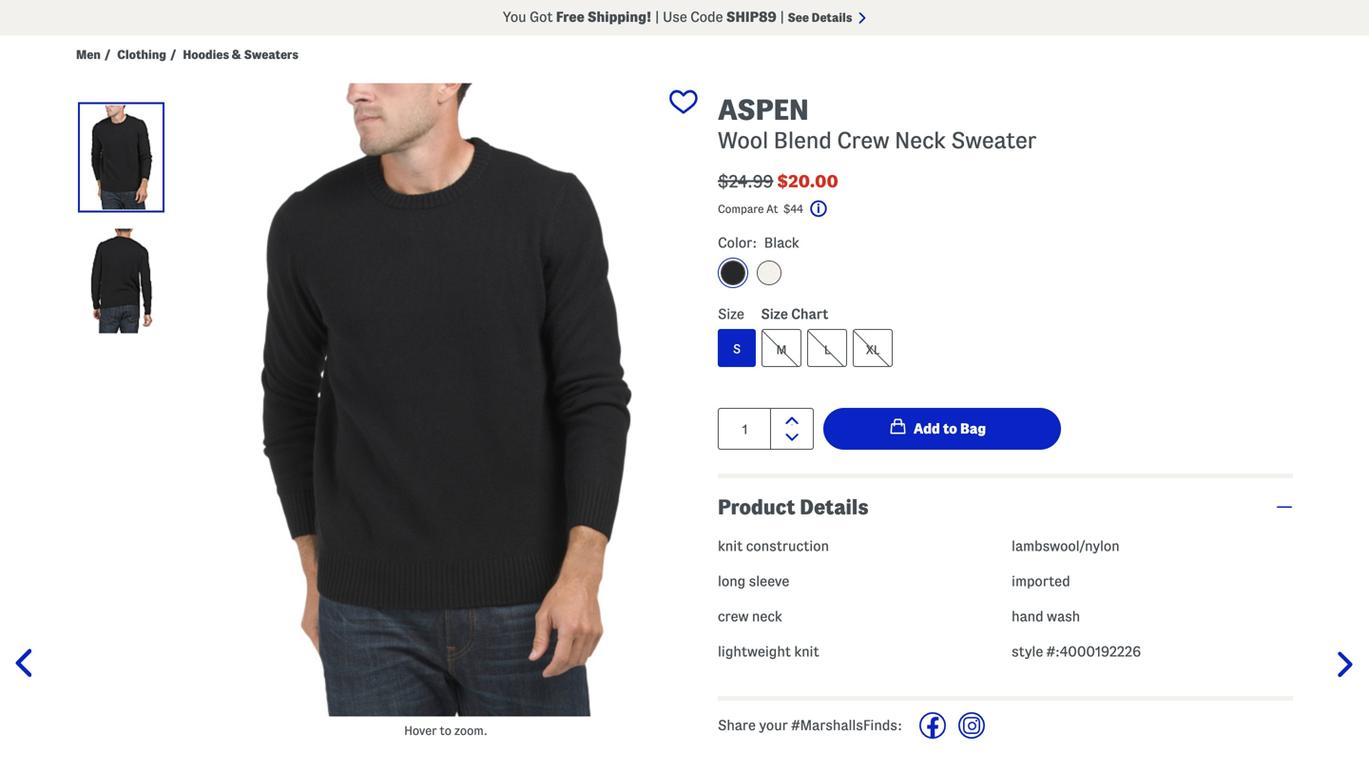 Task type: describe. For each thing, give the bounding box(es) containing it.
product details
[[718, 496, 869, 518]]

details inside 'you got free shipping! | use code ship89 | see details'
[[812, 11, 852, 24]]

lightweight knit
[[718, 644, 819, 659]]

crew
[[718, 609, 749, 624]]

men
[[76, 48, 101, 61]]

l
[[824, 343, 830, 357]]

clothing
[[117, 48, 166, 61]]

sleeve
[[749, 573, 789, 589]]

color:
[[718, 235, 757, 251]]

sweater
[[951, 128, 1037, 153]]

zoom.
[[454, 724, 488, 737]]

see details link
[[788, 11, 866, 24]]

$44
[[783, 203, 803, 215]]

black
[[764, 235, 800, 251]]

got
[[530, 9, 553, 25]]

aspen wool blend crew neck sweater
[[718, 94, 1037, 153]]

#:4000192226
[[1047, 644, 1141, 659]]

style #:4000192226
[[1012, 644, 1141, 659]]

#marshallsfinds:
[[791, 717, 902, 733]]

s
[[733, 342, 741, 356]]

hover to zoom.
[[404, 724, 488, 737]]

knit construction
[[718, 538, 829, 554]]

0 vertical spatial knit
[[718, 538, 743, 554]]

you
[[503, 9, 526, 25]]

size chart link
[[761, 306, 828, 322]]

help link
[[810, 200, 853, 218]]

hoodies & sweaters link
[[183, 47, 298, 62]]

xl link
[[853, 329, 893, 367]]

wool
[[718, 128, 769, 153]]

product details link
[[718, 478, 1293, 536]]

black image
[[721, 261, 745, 285]]

size for size
[[718, 306, 744, 322]]

| use
[[655, 9, 687, 25]]

1 horizontal spatial knit
[[794, 644, 819, 659]]

marquee containing you got
[[0, 0, 1369, 36]]

none submit inside aspen 'main content'
[[823, 408, 1061, 450]]

code
[[690, 9, 723, 25]]

1 / from the left
[[104, 48, 111, 61]]

ship89
[[726, 9, 777, 25]]



Task type: vqa. For each thing, say whether or not it's contained in the screenshot.
TJX REWARDS® CREDIT CARD: 1-800-952-6133
no



Task type: locate. For each thing, give the bounding box(es) containing it.
knit right lightweight on the right of the page
[[794, 644, 819, 659]]

share
[[718, 717, 756, 733]]

help
[[830, 203, 853, 215]]

1 horizontal spatial /
[[170, 48, 176, 61]]

lambswool/nylon
[[1012, 538, 1120, 554]]

product
[[718, 496, 795, 518]]

$24.99
[[718, 172, 773, 191]]

chart
[[791, 306, 828, 322]]

your
[[759, 717, 788, 733]]

0 horizontal spatial /
[[104, 48, 111, 61]]

/ right clothing
[[170, 48, 176, 61]]

1 vertical spatial details
[[800, 496, 869, 518]]

you got free shipping! | use code ship89 | see details
[[503, 9, 855, 25]]

details up construction
[[800, 496, 869, 518]]

xl
[[866, 343, 880, 357]]

color: list box
[[718, 258, 1293, 298]]

marquee
[[0, 0, 1369, 36]]

$24.99 $20.00
[[718, 172, 839, 191]]

size list box
[[718, 329, 1293, 373]]

share your #marshallsfinds:
[[718, 717, 902, 733]]

size chart
[[761, 306, 828, 322]]

plus image
[[1276, 506, 1293, 508]]

compare
[[718, 203, 764, 215]]

m link
[[762, 329, 802, 367]]

long
[[718, 573, 746, 589]]

$20.00
[[777, 172, 839, 191]]

imported
[[1012, 573, 1070, 589]]

size up m 'link'
[[761, 306, 788, 322]]

lightweight
[[718, 644, 791, 659]]

size up s link
[[718, 306, 744, 322]]

cream image
[[757, 261, 782, 285]]

1 vertical spatial knit
[[794, 644, 819, 659]]

hand
[[1012, 609, 1044, 624]]

/ right men link
[[104, 48, 111, 61]]

2 / from the left
[[170, 48, 176, 61]]

men link
[[76, 47, 101, 62]]

up image
[[785, 416, 799, 425]]

size
[[718, 306, 744, 322], [761, 306, 788, 322]]

l link
[[807, 329, 847, 367]]

to
[[440, 724, 452, 737]]

color: black
[[718, 235, 800, 251]]

details
[[812, 11, 852, 24], [800, 496, 869, 518]]

shipping!
[[588, 9, 652, 25]]

s link
[[718, 329, 756, 367]]

0 horizontal spatial knit
[[718, 538, 743, 554]]

aspen
[[718, 94, 809, 125]]

neck
[[895, 128, 946, 153]]

crew neck
[[718, 609, 783, 624]]

details right see at the right
[[812, 11, 852, 24]]

see
[[788, 11, 809, 24]]

1 horizontal spatial size
[[761, 306, 788, 322]]

compare at              $44
[[718, 203, 806, 215]]

style
[[1012, 644, 1043, 659]]

clothing link
[[117, 47, 166, 62]]

0 horizontal spatial size
[[718, 306, 744, 322]]

wash
[[1047, 609, 1080, 624]]

construction
[[746, 538, 829, 554]]

1 size from the left
[[718, 306, 744, 322]]

sweaters
[[244, 48, 298, 61]]

size for size chart
[[761, 306, 788, 322]]

crew
[[837, 128, 890, 153]]

wool blend crew neck sweater image
[[193, 83, 699, 716], [81, 105, 162, 210], [81, 229, 162, 333]]

m
[[776, 343, 787, 357]]

men / clothing / hoodies & sweaters
[[76, 48, 298, 61]]

0 vertical spatial details
[[812, 11, 852, 24]]

long sleeve
[[718, 573, 789, 589]]

/
[[104, 48, 111, 61], [170, 48, 176, 61]]

knit up long
[[718, 538, 743, 554]]

hover
[[404, 724, 437, 737]]

hand wash
[[1012, 609, 1080, 624]]

blend
[[774, 128, 832, 153]]

2 size from the left
[[761, 306, 788, 322]]

neck
[[752, 609, 783, 624]]

details inside aspen 'main content'
[[800, 496, 869, 518]]

hoodies
[[183, 48, 229, 61]]

go to previous product image
[[14, 649, 44, 678]]

None submit
[[823, 408, 1061, 450]]

free
[[556, 9, 584, 25]]

down image
[[785, 434, 799, 441]]

&
[[232, 48, 241, 61]]

aspen main content
[[0, 36, 1369, 773]]

|
[[780, 9, 785, 25]]

knit
[[718, 538, 743, 554], [794, 644, 819, 659]]



